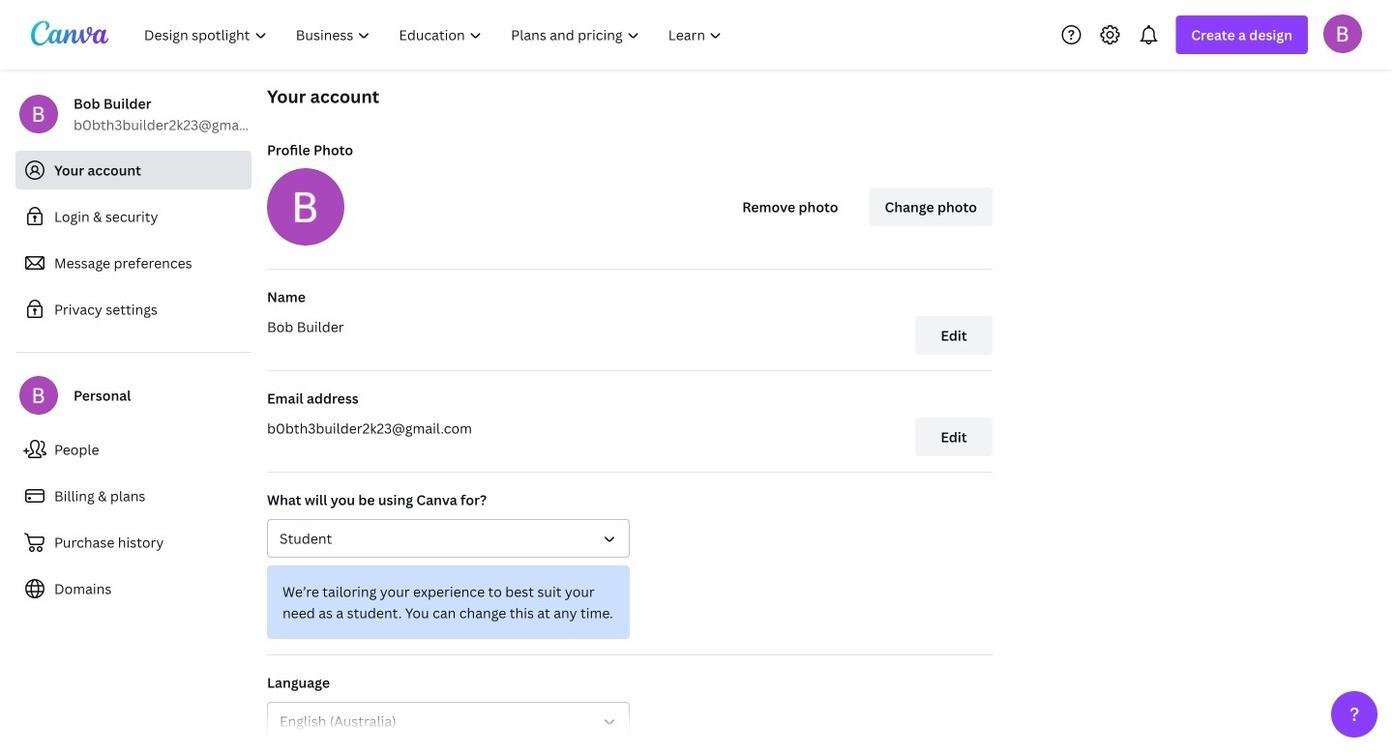Task type: locate. For each thing, give the bounding box(es) containing it.
bob builder image
[[1324, 14, 1362, 53]]

None button
[[267, 520, 630, 558]]



Task type: vqa. For each thing, say whether or not it's contained in the screenshot.
button
yes



Task type: describe. For each thing, give the bounding box(es) containing it.
top level navigation element
[[132, 15, 739, 54]]

Language: English (Australia) button
[[267, 703, 630, 741]]



